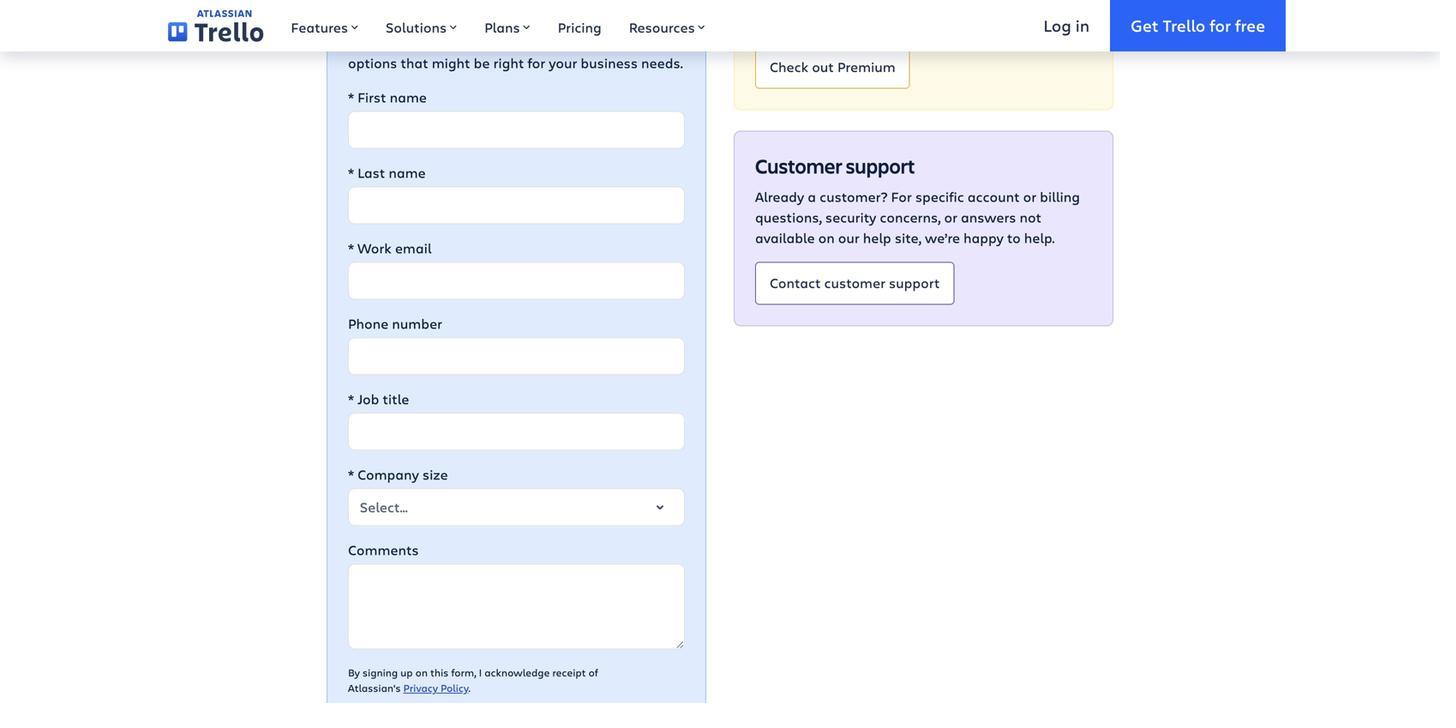 Task type: vqa. For each thing, say whether or not it's contained in the screenshot.
Terry Turtle (terryturtle) "image"
no



Task type: locate. For each thing, give the bounding box(es) containing it.
privacy
[[403, 681, 438, 695]]

on
[[819, 229, 835, 247], [416, 665, 428, 680]]

already
[[755, 187, 805, 206]]

of right receipt
[[589, 665, 598, 680]]

size
[[423, 465, 448, 484]]

log in link
[[1023, 0, 1111, 51]]

answers
[[961, 208, 1016, 226]]

in right log
[[1076, 14, 1090, 37]]

resources button
[[615, 0, 719, 51]]

0 vertical spatial for
[[1210, 14, 1231, 37]]

happy
[[964, 229, 1004, 247]]

job
[[358, 390, 379, 408]]

by
[[348, 665, 360, 680]]

get right log in
[[1131, 14, 1159, 37]]

company
[[358, 465, 419, 484]]

0 horizontal spatial trello
[[559, 33, 594, 52]]

options
[[348, 54, 397, 72]]

1 vertical spatial name
[[389, 163, 426, 182]]

name down 'that'
[[390, 88, 427, 106]]

2 horizontal spatial to
[[1007, 229, 1021, 247]]

for
[[1210, 14, 1231, 37], [528, 54, 545, 72]]

of
[[632, 13, 645, 31], [589, 665, 598, 680]]

in inside 'link'
[[1076, 14, 1090, 37]]

Comments text field
[[348, 564, 685, 650]]

get
[[489, 13, 513, 31], [1131, 14, 1159, 37]]

or
[[1023, 187, 1037, 206], [945, 208, 958, 226]]

or up we're
[[945, 208, 958, 226]]

1 horizontal spatial our
[[838, 229, 860, 247]]

in up the discuss
[[516, 13, 528, 31]]

support down site, at the top
[[889, 273, 940, 292]]

name right last
[[389, 163, 426, 182]]

premium
[[838, 57, 896, 76]]

0 horizontal spatial for
[[528, 54, 545, 72]]

1 vertical spatial our
[[838, 229, 860, 247]]

0 horizontal spatial or
[[945, 208, 958, 226]]

plans
[[485, 18, 520, 36]]

more?
[[445, 13, 486, 31]]

0 vertical spatial of
[[632, 13, 645, 31]]

1 vertical spatial for
[[528, 54, 545, 72]]

1 vertical spatial to
[[490, 33, 504, 52]]

0 horizontal spatial on
[[416, 665, 428, 680]]

1 horizontal spatial on
[[819, 229, 835, 247]]

one
[[604, 13, 629, 31]]

representatives
[[386, 33, 487, 52]]

of up the enterprise
[[632, 13, 645, 31]]

in
[[516, 13, 528, 31], [1076, 14, 1090, 37]]

0 vertical spatial our
[[648, 13, 670, 31]]

contact customer support
[[770, 273, 940, 292]]

0 horizontal spatial our
[[648, 13, 670, 31]]

None text field
[[348, 111, 685, 149], [348, 187, 685, 224], [348, 111, 685, 149], [348, 187, 685, 224]]

our up the enterprise
[[648, 13, 670, 31]]

3 * from the top
[[348, 239, 354, 257]]

for left free on the top of the page
[[1210, 14, 1231, 37]]

of inside ready to learn more? get in touch with one of our sales representatives to discuss trello enterprise options that might be right for your business needs.
[[632, 13, 645, 31]]

our
[[648, 13, 670, 31], [838, 229, 860, 247]]

billing
[[1040, 187, 1080, 206]]

* left work
[[348, 239, 354, 257]]

* first name
[[348, 88, 427, 106]]

1 vertical spatial or
[[945, 208, 958, 226]]

help
[[863, 229, 892, 247]]

* company size
[[348, 465, 448, 484]]

None email field
[[348, 262, 685, 300]]

to left learn
[[392, 13, 405, 31]]

on inside by signing up on this form, i acknowledge receipt of atlassian's
[[416, 665, 428, 680]]

for down the discuss
[[528, 54, 545, 72]]

i
[[479, 665, 482, 680]]

name
[[390, 88, 427, 106], [389, 163, 426, 182]]

0 vertical spatial on
[[819, 229, 835, 247]]

customer
[[755, 152, 843, 179]]

of inside by signing up on this form, i acknowledge receipt of atlassian's
[[589, 665, 598, 680]]

check
[[770, 57, 809, 76]]

* left first
[[348, 88, 354, 106]]

get right more?
[[489, 13, 513, 31]]

ready
[[348, 13, 388, 31]]

0 horizontal spatial of
[[589, 665, 598, 680]]

trello
[[1163, 14, 1206, 37], [559, 33, 594, 52]]

trello down the "with"
[[559, 33, 594, 52]]

a
[[808, 187, 816, 206]]

receipt
[[553, 665, 586, 680]]

support up for
[[846, 152, 915, 179]]

on down security
[[819, 229, 835, 247]]

phone number
[[348, 314, 442, 333]]

with
[[571, 13, 601, 31]]

site,
[[895, 229, 922, 247]]

0 vertical spatial support
[[846, 152, 915, 179]]

1 * from the top
[[348, 88, 354, 106]]

touch
[[531, 13, 568, 31]]

1 vertical spatial of
[[589, 665, 598, 680]]

on inside customer support already a customer? for specific account or billing questions, security concerns, or answers not available on our help site, we're happy to help.
[[819, 229, 835, 247]]

our inside customer support already a customer? for specific account or billing questions, security concerns, or answers not available on our help site, we're happy to help.
[[838, 229, 860, 247]]

5 * from the top
[[348, 465, 354, 484]]

* last name
[[348, 163, 426, 182]]

business
[[581, 54, 638, 72]]

1 vertical spatial on
[[416, 665, 428, 680]]

trello left free on the top of the page
[[1163, 14, 1206, 37]]

support
[[846, 152, 915, 179], [889, 273, 940, 292]]

email
[[395, 239, 432, 257]]

1 horizontal spatial for
[[1210, 14, 1231, 37]]

None text field
[[348, 413, 685, 451]]

we're
[[925, 229, 960, 247]]

contact customer support link
[[755, 262, 955, 305]]

ready to learn more? get in touch with one of our sales representatives to discuss trello enterprise options that might be right for your business needs.
[[348, 13, 683, 72]]

1 horizontal spatial of
[[632, 13, 645, 31]]

0 vertical spatial name
[[390, 88, 427, 106]]

sales
[[348, 33, 382, 52]]

our down security
[[838, 229, 860, 247]]

in inside ready to learn more? get in touch with one of our sales representatives to discuss trello enterprise options that might be right for your business needs.
[[516, 13, 528, 31]]

log
[[1044, 14, 1072, 37]]

* left last
[[348, 163, 354, 182]]

to up right
[[490, 33, 504, 52]]

2 vertical spatial to
[[1007, 229, 1021, 247]]

2 * from the top
[[348, 163, 354, 182]]

check out premium link
[[755, 46, 910, 89]]

*
[[348, 88, 354, 106], [348, 163, 354, 182], [348, 239, 354, 257], [348, 390, 354, 408], [348, 465, 354, 484]]

0 vertical spatial or
[[1023, 187, 1037, 206]]

1 horizontal spatial in
[[1076, 14, 1090, 37]]

to
[[392, 13, 405, 31], [490, 33, 504, 52], [1007, 229, 1021, 247]]

contact
[[770, 273, 821, 292]]

get trello for free link
[[1111, 0, 1286, 51]]

on right up
[[416, 665, 428, 680]]

* left company
[[348, 465, 354, 484]]

4 * from the top
[[348, 390, 354, 408]]

* left job
[[348, 390, 354, 408]]

privacy policy .
[[403, 681, 471, 695]]

to left help.
[[1007, 229, 1021, 247]]

not
[[1020, 208, 1042, 226]]

0 horizontal spatial get
[[489, 13, 513, 31]]

or up not at right
[[1023, 187, 1037, 206]]

for inside get trello for free link
[[1210, 14, 1231, 37]]

1 horizontal spatial trello
[[1163, 14, 1206, 37]]

0 horizontal spatial in
[[516, 13, 528, 31]]

0 vertical spatial to
[[392, 13, 405, 31]]



Task type: describe. For each thing, give the bounding box(es) containing it.
help.
[[1024, 229, 1055, 247]]

.
[[469, 681, 471, 695]]

to inside customer support already a customer? for specific account or billing questions, security concerns, or answers not available on our help site, we're happy to help.
[[1007, 229, 1021, 247]]

discuss
[[507, 33, 555, 52]]

acknowledge
[[485, 665, 550, 680]]

be
[[474, 54, 490, 72]]

resources
[[629, 18, 695, 36]]

enterprise
[[598, 33, 664, 52]]

* for * job title
[[348, 390, 354, 408]]

solutions
[[386, 18, 447, 36]]

plans button
[[471, 0, 544, 51]]

specific
[[916, 187, 964, 206]]

our inside ready to learn more? get in touch with one of our sales representatives to discuss trello enterprise options that might be right for your business needs.
[[648, 13, 670, 31]]

signing
[[363, 665, 398, 680]]

customer?
[[820, 187, 888, 206]]

out
[[812, 57, 834, 76]]

features
[[291, 18, 348, 36]]

customer support already a customer? for specific account or billing questions, security concerns, or answers not available on our help site, we're happy to help.
[[755, 152, 1080, 247]]

form,
[[451, 665, 476, 680]]

up
[[401, 665, 413, 680]]

that
[[401, 54, 428, 72]]

1 vertical spatial support
[[889, 273, 940, 292]]

name for * last name
[[389, 163, 426, 182]]

for inside ready to learn more? get in touch with one of our sales representatives to discuss trello enterprise options that might be right for your business needs.
[[528, 54, 545, 72]]

* for * work email
[[348, 239, 354, 257]]

atlassian trello image
[[168, 10, 264, 42]]

* for * last name
[[348, 163, 354, 182]]

customer
[[824, 273, 886, 292]]

features button
[[277, 0, 372, 51]]

support inside customer support already a customer? for specific account or billing questions, security concerns, or answers not available on our help site, we're happy to help.
[[846, 152, 915, 179]]

of for receipt
[[589, 665, 598, 680]]

this
[[430, 665, 449, 680]]

1 horizontal spatial get
[[1131, 14, 1159, 37]]

right
[[493, 54, 524, 72]]

might
[[432, 54, 470, 72]]

account
[[968, 187, 1020, 206]]

by signing up on this form, i acknowledge receipt of atlassian's
[[348, 665, 598, 695]]

pricing link
[[544, 0, 615, 51]]

1 horizontal spatial or
[[1023, 187, 1037, 206]]

questions,
[[755, 208, 822, 226]]

your
[[549, 54, 577, 72]]

available
[[755, 229, 815, 247]]

trello inside ready to learn more? get in touch with one of our sales representatives to discuss trello enterprise options that might be right for your business needs.
[[559, 33, 594, 52]]

first
[[358, 88, 386, 106]]

* for * first name
[[348, 88, 354, 106]]

Phone number telephone field
[[348, 338, 685, 375]]

last
[[358, 163, 385, 182]]

0 horizontal spatial to
[[392, 13, 405, 31]]

concerns,
[[880, 208, 941, 226]]

policy
[[441, 681, 469, 695]]

log in
[[1044, 14, 1090, 37]]

free
[[1236, 14, 1266, 37]]

comments
[[348, 541, 419, 559]]

of for one
[[632, 13, 645, 31]]

1 horizontal spatial to
[[490, 33, 504, 52]]

title
[[383, 390, 409, 408]]

pricing
[[558, 18, 602, 36]]

needs.
[[641, 54, 683, 72]]

* job title
[[348, 390, 409, 408]]

phone
[[348, 314, 389, 333]]

get trello for free
[[1131, 14, 1266, 37]]

security
[[826, 208, 877, 226]]

* work email
[[348, 239, 432, 257]]

check out premium
[[770, 57, 896, 76]]

privacy policy link
[[403, 681, 469, 695]]

work
[[358, 239, 392, 257]]

get inside ready to learn more? get in touch with one of our sales representatives to discuss trello enterprise options that might be right for your business needs.
[[489, 13, 513, 31]]

number
[[392, 314, 442, 333]]

learn
[[409, 13, 442, 31]]

atlassian's
[[348, 681, 401, 695]]

solutions button
[[372, 0, 471, 51]]

for
[[891, 187, 912, 206]]

* for * company size
[[348, 465, 354, 484]]

name for * first name
[[390, 88, 427, 106]]



